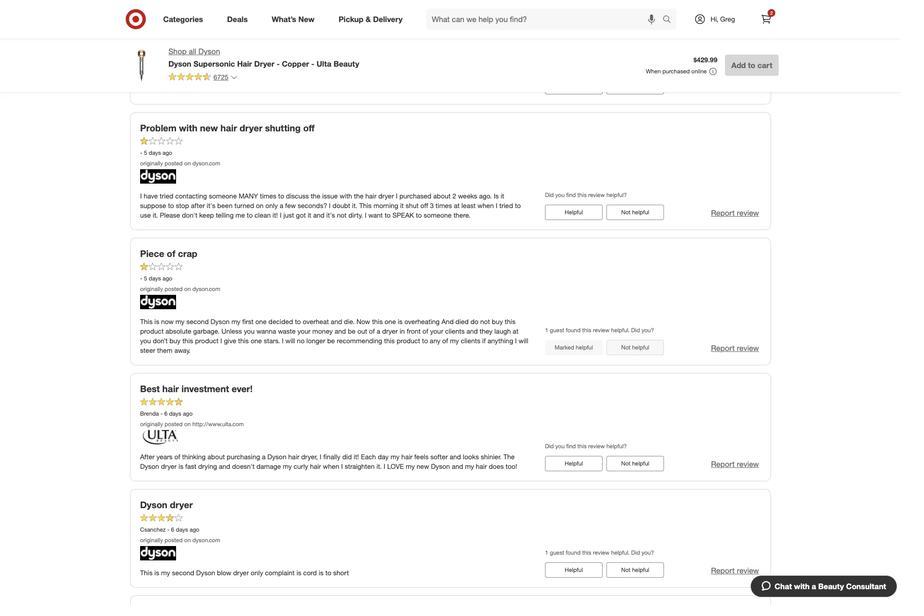 Task type: locate. For each thing, give the bounding box(es) containing it.
i left have
[[140, 192, 142, 200]]

doesn't
[[232, 462, 255, 471]]

0 vertical spatial when
[[478, 201, 494, 210]]

helpful. for piece of crap
[[611, 327, 630, 334]]

i left the want
[[365, 211, 367, 219]]

4 posted from the top
[[165, 421, 183, 428]]

and inside i have tried contacting someone many times to discuss the issue with the hair dryer i purchased about 2 weeks ago. is it suppose to stop after it's been turned on only a few seconds? i doubt it. this morning it shut off 3 times at least when i tried to use it. please don't keep telling me to clean it! i just got it and it's not dirty. i want to speak to someone there.
[[313, 211, 324, 219]]

and right 'drying'
[[219, 462, 230, 471]]

0 horizontal spatial be
[[327, 337, 335, 345]]

product down front
[[397, 337, 420, 345]]

and down seconds? on the top of the page
[[313, 211, 324, 219]]

does not remove my frizz
[[140, 6, 250, 17]]

1 vertical spatial helpful.
[[611, 549, 630, 556]]

2 horizontal spatial not
[[480, 317, 490, 326]]

1 horizontal spatial times
[[436, 201, 452, 210]]

3 not helpful from the top
[[621, 460, 649, 467]]

a
[[225, 76, 228, 84], [280, 201, 283, 210], [377, 327, 380, 335], [262, 453, 266, 461], [812, 582, 816, 592]]

will
[[285, 337, 295, 345], [519, 337, 528, 345]]

2 vertical spatial after
[[191, 201, 205, 210]]

i
[[140, 76, 142, 84], [290, 76, 292, 84], [140, 192, 142, 200], [396, 192, 398, 200], [329, 201, 331, 210], [496, 201, 497, 210], [280, 211, 282, 219], [365, 211, 367, 219], [220, 337, 222, 345], [282, 337, 284, 345], [515, 337, 517, 345], [320, 453, 321, 461], [341, 462, 343, 471], [384, 462, 385, 471]]

1 found from the top
[[566, 327, 581, 334]]

your
[[297, 327, 311, 335], [430, 327, 443, 335]]

second up garbage. at the left bottom of page
[[186, 317, 209, 326]]

0 vertical spatial 1
[[545, 327, 548, 334]]

helpful
[[565, 209, 583, 216], [565, 460, 583, 467], [565, 566, 583, 574]]

you?
[[642, 327, 654, 334], [642, 549, 654, 556]]

- 5 days ago down problem in the top left of the page
[[140, 149, 172, 157]]

not helpful for new
[[621, 209, 649, 216]]

not for new
[[621, 209, 630, 216]]

1 vertical spatial you?
[[642, 549, 654, 556]]

originally for does
[[140, 43, 163, 51]]

2 guest from the top
[[550, 549, 564, 556]]

1 helpful. from the top
[[611, 327, 630, 334]]

at
[[454, 201, 460, 210], [513, 327, 518, 335]]

originally down 'piece'
[[140, 285, 163, 292]]

5 posted from the top
[[165, 537, 183, 544]]

6 right csanchez
[[171, 527, 174, 534]]

2 dyson.com from the top
[[192, 160, 220, 167]]

on for new
[[184, 160, 191, 167]]

your up any
[[430, 327, 443, 335]]

2 report review button from the top
[[711, 343, 759, 354]]

originally posted on dyson.com for new
[[140, 160, 220, 167]]

4 originally posted on dyson.com from the top
[[140, 537, 220, 544]]

2 1 guest found this review helpful. did you? from the top
[[545, 549, 654, 556]]

1 horizontal spatial at
[[513, 327, 518, 335]]

1 vertical spatial 6
[[171, 527, 174, 534]]

to
[[748, 60, 755, 70], [278, 192, 284, 200], [168, 201, 174, 210], [515, 201, 521, 210], [247, 211, 253, 219], [385, 211, 391, 219], [416, 211, 422, 219], [295, 317, 301, 326], [422, 337, 428, 345], [325, 569, 331, 577]]

about up 3
[[433, 192, 451, 200]]

of right out
[[369, 327, 375, 335]]

marked
[[555, 344, 574, 351]]

posted
[[165, 43, 183, 51], [165, 160, 183, 167], [165, 285, 183, 292], [165, 421, 183, 428], [165, 537, 183, 544]]

dyson.com for crap
[[192, 285, 220, 292]]

1 vertical spatial - 5 days ago
[[140, 275, 172, 282]]

2 report from the top
[[711, 343, 735, 353]]

second inside this is now my second dyson my first one decided to overheat and die. now this one is overheating and died do not buy this product absolute garbage. unless you wanna waste your money and be out of a dryer in front of your clients and they laugh at you don't buy this product i give this one stars. i will no longer be recommending this product to any of my clients if anything i will steer them away.
[[186, 317, 209, 326]]

3 report from the top
[[711, 459, 735, 469]]

pulling.
[[404, 76, 425, 84]]

morning
[[374, 201, 398, 210]]

dyson.com up supersonic at the top left of the page
[[192, 43, 220, 51]]

there.
[[453, 211, 471, 219]]

0 vertical spatial after
[[209, 76, 223, 84]]

1 vertical spatial found
[[566, 549, 581, 556]]

helpful for hair
[[565, 209, 583, 216]]

0 vertical spatial did you find this review helpful?
[[545, 191, 627, 198]]

it's
[[207, 201, 215, 210], [326, 211, 335, 219]]

1 vertical spatial buy
[[169, 337, 181, 345]]

6 for dryer
[[171, 527, 174, 534]]

not helpful button for investment
[[606, 456, 664, 471]]

report review
[[711, 208, 759, 218], [711, 343, 759, 353], [711, 459, 759, 469], [711, 566, 759, 576]]

in
[[400, 327, 405, 335]]

0 vertical spatial it!
[[273, 211, 278, 219]]

1 vertical spatial beauty
[[818, 582, 844, 592]]

after years of thinking about purchasing a dyson hair dryer, i finally did it! each day my hair feels softer and looks shinier. the dyson dryer is fast drying and doesn't damage my curly hair when i straighten it. i love my new dyson and my hair does too!
[[140, 453, 517, 471]]

dyson
[[198, 47, 220, 56], [168, 59, 191, 69], [211, 317, 230, 326], [267, 453, 286, 461], [140, 462, 159, 471], [431, 462, 450, 471], [140, 499, 167, 510], [196, 569, 215, 577]]

2 your from the left
[[430, 327, 443, 335]]

pickup & delivery link
[[330, 9, 415, 30]]

0 vertical spatial only
[[265, 201, 278, 210]]

1 vertical spatial off
[[420, 201, 428, 210]]

2 not helpful button from the top
[[606, 340, 664, 355]]

1 originally from the top
[[140, 43, 163, 51]]

with inside button
[[794, 582, 810, 592]]

1 did you find this review helpful? from the top
[[545, 191, 627, 198]]

0 vertical spatial about
[[433, 192, 451, 200]]

0 horizontal spatial at
[[454, 201, 460, 210]]

dryer inside this is now my second dyson my first one decided to overheat and die. now this one is overheating and died do not buy this product absolute garbage. unless you wanna waste your money and be out of a dryer in front of your clients and they laugh at you don't buy this product i give this one stars. i will no longer be recommending this product to any of my clients if anything i will steer them away.
[[382, 327, 398, 335]]

at up 'there.'
[[454, 201, 460, 210]]

categories
[[163, 14, 203, 24]]

it! right clean
[[273, 211, 278, 219]]

4
[[160, 33, 163, 41]]

this up dirty.
[[359, 201, 372, 210]]

2 5 from the top
[[144, 275, 147, 282]]

this inside i have tried contacting someone many times to discuss the issue with the hair dryer i purchased about 2 weeks ago. is it suppose to stop after it's been turned on only a few seconds? i doubt it. this morning it shut off 3 times at least when i tried to use it. please don't keep telling me to clean it! i just got it and it's not dirty. i want to speak to someone there.
[[359, 201, 372, 210]]

2 helpful. from the top
[[611, 549, 630, 556]]

2 not from the top
[[621, 344, 630, 351]]

on for remove
[[184, 43, 191, 51]]

only left complaint
[[251, 569, 263, 577]]

originally down 'brenda' on the left of page
[[140, 421, 163, 428]]

my down csanchez - 6 days ago
[[161, 569, 170, 577]]

3 not helpful button from the top
[[606, 456, 664, 471]]

i bought the hair dryer after a tumor operation, as i thought it would dry my hair without pulling. it does dry, but the frizz comes back after one hour.
[[140, 76, 519, 93]]

suppose
[[140, 201, 166, 210]]

damage
[[256, 462, 281, 471]]

about inside the after years of thinking about purchasing a dyson hair dryer, i finally did it! each day my hair feels softer and looks shinier. the dyson dryer is fast drying and doesn't damage my curly hair when i straighten it. i love my new dyson and my hair does too!
[[208, 453, 225, 461]]

- right 'brenda' on the left of page
[[160, 410, 163, 418]]

1 horizontal spatial it's
[[326, 211, 335, 219]]

2 originally posted on dyson.com from the top
[[140, 160, 220, 167]]

operation,
[[250, 76, 280, 84]]

- down problem in the top left of the page
[[140, 149, 142, 157]]

2 found from the top
[[566, 549, 581, 556]]

on down pachi - 4 days ago
[[184, 43, 191, 51]]

dyson.com up contacting at top
[[192, 160, 220, 167]]

1 posted from the top
[[165, 43, 183, 51]]

0 horizontal spatial buy
[[169, 337, 181, 345]]

my up unless
[[231, 317, 240, 326]]

dryer left in
[[382, 327, 398, 335]]

4 report review button from the top
[[711, 566, 759, 576]]

0 vertical spatial 2
[[770, 10, 773, 16]]

categories link
[[155, 9, 215, 30]]

0 horizontal spatial when
[[323, 462, 339, 471]]

my right dry
[[356, 76, 365, 84]]

3 helpful from the top
[[565, 566, 583, 574]]

0 vertical spatial with
[[179, 122, 197, 133]]

1 vertical spatial 1 guest found this review helpful. did you?
[[545, 549, 654, 556]]

0 vertical spatial times
[[260, 192, 276, 200]]

1 originally posted on dyson.com from the top
[[140, 43, 220, 51]]

helpful for investment
[[632, 460, 649, 467]]

posted down brenda - 6 days ago
[[165, 421, 183, 428]]

when down finally
[[323, 462, 339, 471]]

1 vertical spatial times
[[436, 201, 452, 210]]

i up morning
[[396, 192, 398, 200]]

- 5 days ago down 'piece'
[[140, 275, 172, 282]]

1 guest from the top
[[550, 327, 564, 334]]

it. inside the after years of thinking about purchasing a dyson hair dryer, i finally did it! each day my hair feels softer and looks shinier. the dyson dryer is fast drying and doesn't damage my curly hair when i straighten it. i love my new dyson and my hair does too!
[[376, 462, 382, 471]]

overheat
[[303, 317, 329, 326]]

2 not helpful from the top
[[621, 344, 649, 351]]

product down garbage. at the left bottom of page
[[195, 337, 219, 345]]

find for best hair investment ever!
[[566, 443, 576, 450]]

2 will from the left
[[519, 337, 528, 345]]

of inside the after years of thinking about purchasing a dyson hair dryer, i finally did it! each day my hair feels softer and looks shinier. the dyson dryer is fast drying and doesn't damage my curly hair when i straighten it. i love my new dyson and my hair does too!
[[174, 453, 180, 461]]

1 horizontal spatial 2
[[770, 10, 773, 16]]

3 originally posted on dyson.com from the top
[[140, 285, 220, 292]]

after down bought
[[157, 85, 170, 93]]

0 vertical spatial does
[[433, 76, 448, 84]]

0 vertical spatial new
[[200, 122, 218, 133]]

1 vertical spatial not
[[337, 211, 347, 219]]

is
[[154, 317, 159, 326], [398, 317, 403, 326], [178, 462, 183, 471], [154, 569, 159, 577], [296, 569, 301, 577], [319, 569, 324, 577]]

it up speak
[[400, 201, 404, 210]]

helpful for crap
[[632, 344, 649, 351]]

2 report review from the top
[[711, 343, 759, 353]]

new
[[200, 122, 218, 133], [417, 462, 429, 471]]

tried
[[160, 192, 173, 200], [499, 201, 513, 210]]

after
[[140, 453, 155, 461]]

dryer left shutting
[[240, 122, 262, 133]]

dryer inside 'i bought the hair dryer after a tumor operation, as i thought it would dry my hair without pulling. it does dry, but the frizz comes back after one hour.'
[[191, 76, 207, 84]]

0 horizontal spatial does
[[433, 76, 448, 84]]

5 originally from the top
[[140, 537, 163, 544]]

report review for investment
[[711, 459, 759, 469]]

clients
[[445, 327, 465, 335], [461, 337, 480, 345]]

2 helpful from the top
[[565, 460, 583, 467]]

product up don't
[[140, 327, 164, 335]]

0 vertical spatial 1 guest found this review helpful. did you?
[[545, 327, 654, 334]]

someone
[[209, 192, 237, 200], [424, 211, 452, 219]]

my right love
[[406, 462, 415, 471]]

now
[[357, 317, 370, 326]]

purchased inside i have tried contacting someone many times to discuss the issue with the hair dryer i purchased about 2 weeks ago. is it suppose to stop after it's been turned on only a few seconds? i doubt it. this morning it shut off 3 times at least when i tried to use it. please don't keep telling me to clean it! i just got it and it's not dirty. i want to speak to someone there.
[[399, 192, 431, 200]]

with
[[179, 122, 197, 133], [340, 192, 352, 200], [794, 582, 810, 592]]

originally posted on dyson.com down csanchez - 6 days ago
[[140, 537, 220, 544]]

1 helpful from the top
[[565, 209, 583, 216]]

i up "back"
[[140, 76, 142, 84]]

1 vertical spatial 2
[[452, 192, 456, 200]]

0 vertical spatial be
[[348, 327, 356, 335]]

0 vertical spatial guest
[[550, 327, 564, 334]]

after down contacting at top
[[191, 201, 205, 210]]

helpful for ever!
[[565, 460, 583, 467]]

1 vertical spatial helpful?
[[606, 443, 627, 450]]

1 you? from the top
[[642, 327, 654, 334]]

4 not helpful from the top
[[621, 566, 649, 574]]

0 vertical spatial purchased
[[662, 68, 690, 75]]

originally posted on dyson.com for crap
[[140, 285, 220, 292]]

1 helpful button from the top
[[545, 205, 603, 220]]

shutting
[[265, 122, 301, 133]]

2 - 5 days ago from the top
[[140, 275, 172, 282]]

best hair investment ever!
[[140, 383, 253, 394]]

0 horizontal spatial tried
[[160, 192, 173, 200]]

not up they
[[480, 317, 490, 326]]

1 - 5 days ago from the top
[[140, 149, 172, 157]]

0 horizontal spatial beauty
[[334, 59, 359, 69]]

posted for investment
[[165, 421, 183, 428]]

when down ago.
[[478, 201, 494, 210]]

2 vertical spatial not
[[480, 317, 490, 326]]

0 vertical spatial helpful?
[[606, 191, 627, 198]]

ago for dryer
[[190, 527, 199, 534]]

steer
[[140, 346, 155, 354]]

2 did you find this review helpful? from the top
[[545, 443, 627, 450]]

purchased right when
[[662, 68, 690, 75]]

4 not from the top
[[621, 566, 630, 574]]

5 for piece of crap
[[144, 275, 147, 282]]

1 5 from the top
[[144, 149, 147, 157]]

purchasing
[[227, 453, 260, 461]]

5 down problem in the top left of the page
[[144, 149, 147, 157]]

1 not from the top
[[621, 209, 630, 216]]

1 horizontal spatial does
[[489, 462, 504, 471]]

1 horizontal spatial after
[[191, 201, 205, 210]]

ago up originally posted on http://www.ulta.com
[[183, 410, 193, 418]]

report review for new
[[711, 208, 759, 218]]

with for chat
[[794, 582, 810, 592]]

1 vertical spatial about
[[208, 453, 225, 461]]

1 1 guest found this review helpful. did you? from the top
[[545, 327, 654, 334]]

1 vertical spatial someone
[[424, 211, 452, 219]]

1 horizontal spatial about
[[433, 192, 451, 200]]

shut
[[406, 201, 419, 210]]

1 vertical spatial frizz
[[485, 76, 497, 84]]

0 horizontal spatial 2
[[452, 192, 456, 200]]

did
[[342, 453, 352, 461]]

1 not helpful button from the top
[[606, 205, 664, 220]]

a inside i have tried contacting someone many times to discuss the issue with the hair dryer i purchased about 2 weeks ago. is it suppose to stop after it's been turned on only a few seconds? i doubt it. this morning it shut off 3 times at least when i tried to use it. please don't keep telling me to clean it! i just got it and it's not dirty. i want to speak to someone there.
[[280, 201, 283, 210]]

only
[[265, 201, 278, 210], [251, 569, 263, 577]]

- right dryer
[[277, 59, 280, 69]]

0 vertical spatial you?
[[642, 327, 654, 334]]

0 vertical spatial not
[[165, 6, 179, 17]]

love
[[387, 462, 404, 471]]

6 right 'brenda' on the left of page
[[164, 410, 167, 418]]

1 dyson.com from the top
[[192, 43, 220, 51]]

originally down csanchez
[[140, 537, 163, 544]]

2 1 from the top
[[545, 549, 548, 556]]

will right the anything
[[519, 337, 528, 345]]

originally for piece
[[140, 285, 163, 292]]

chat with a beauty consultant button
[[750, 576, 897, 598]]

it left would
[[319, 76, 323, 84]]

found
[[566, 327, 581, 334], [566, 549, 581, 556]]

ago up shop
[[178, 33, 188, 41]]

5 down 'piece'
[[144, 275, 147, 282]]

piece
[[140, 248, 164, 259]]

2 helpful button from the top
[[545, 456, 603, 471]]

helpful button for hair
[[545, 205, 603, 220]]

posted for crap
[[165, 285, 183, 292]]

1 horizontal spatial frizz
[[485, 76, 497, 84]]

frizz
[[232, 6, 250, 17], [485, 76, 497, 84]]

1 vertical spatial when
[[323, 462, 339, 471]]

dryer
[[191, 76, 207, 84], [240, 122, 262, 133], [378, 192, 394, 200], [382, 327, 398, 335], [161, 462, 177, 471], [170, 499, 193, 510], [233, 569, 249, 577]]

times
[[260, 192, 276, 200], [436, 201, 452, 210]]

$429.99
[[694, 56, 717, 64]]

seconds?
[[298, 201, 327, 210]]

with up doubt
[[340, 192, 352, 200]]

3 report review from the top
[[711, 459, 759, 469]]

give
[[224, 337, 236, 345]]

been
[[217, 201, 233, 210]]

helpful for new
[[632, 209, 649, 216]]

3 posted from the top
[[165, 285, 183, 292]]

on for investment
[[184, 421, 191, 428]]

1 find from the top
[[566, 191, 576, 198]]

buy down "absolute"
[[169, 337, 181, 345]]

1 vertical spatial clients
[[461, 337, 480, 345]]

2 you? from the top
[[642, 549, 654, 556]]

helpful. for dyson dryer
[[611, 549, 630, 556]]

1 vertical spatial it!
[[354, 453, 359, 461]]

2 inside i have tried contacting someone many times to discuss the issue with the hair dryer i purchased about 2 weeks ago. is it suppose to stop after it's been turned on only a few seconds? i doubt it. this morning it shut off 3 times at least when i tried to use it. please don't keep telling me to clean it! i just got it and it's not dirty. i want to speak to someone there.
[[452, 192, 456, 200]]

2 posted from the top
[[165, 160, 183, 167]]

- right csanchez
[[167, 527, 169, 534]]

my inside 'i bought the hair dryer after a tumor operation, as i thought it would dry my hair without pulling. it does dry, but the frizz comes back after one hour.'
[[356, 76, 365, 84]]

only inside i have tried contacting someone many times to discuss the issue with the hair dryer i purchased about 2 weeks ago. is it suppose to stop after it's been turned on only a few seconds? i doubt it. this morning it shut off 3 times at least when i tried to use it. please don't keep telling me to clean it! i just got it and it's not dirty. i want to speak to someone there.
[[265, 201, 278, 210]]

tried right have
[[160, 192, 173, 200]]

1 vertical spatial 5
[[144, 275, 147, 282]]

3 dyson.com from the top
[[192, 285, 220, 292]]

1 vertical spatial 1
[[545, 549, 548, 556]]

dyson.com up blow
[[192, 537, 220, 544]]

have
[[144, 192, 158, 200]]

1 vertical spatial helpful
[[565, 460, 583, 467]]

0 horizontal spatial your
[[297, 327, 311, 335]]

3 originally from the top
[[140, 285, 163, 292]]

finally
[[323, 453, 340, 461]]

days
[[165, 33, 177, 41], [149, 149, 161, 157], [149, 275, 161, 282], [169, 410, 181, 418], [176, 527, 188, 534]]

- 5 days ago for problem
[[140, 149, 172, 157]]

1 horizontal spatial with
[[340, 192, 352, 200]]

1 helpful? from the top
[[606, 191, 627, 198]]

day
[[378, 453, 389, 461]]

your up no
[[297, 327, 311, 335]]

found for dyson dryer
[[566, 549, 581, 556]]

1 1 from the top
[[545, 327, 548, 334]]

0 horizontal spatial off
[[303, 122, 315, 133]]

4 not helpful button from the top
[[606, 563, 664, 578]]

problem
[[140, 122, 176, 133]]

1 horizontal spatial new
[[417, 462, 429, 471]]

not for investment
[[621, 460, 630, 467]]

dyson.com for remove
[[192, 43, 220, 51]]

dyson.com for new
[[192, 160, 220, 167]]

1 vertical spatial did you find this review helpful?
[[545, 443, 627, 450]]

not helpful button
[[606, 205, 664, 220], [606, 340, 664, 355], [606, 456, 664, 471], [606, 563, 664, 578]]

not inside i have tried contacting someone many times to discuss the issue with the hair dryer i purchased about 2 weeks ago. is it suppose to stop after it's been turned on only a few seconds? i doubt it. this morning it shut off 3 times at least when i tried to use it. please don't keep telling me to clean it! i just got it and it's not dirty. i want to speak to someone there.
[[337, 211, 347, 219]]

it
[[427, 76, 431, 84]]

i down waste
[[282, 337, 284, 345]]

guest for dyson dryer
[[550, 549, 564, 556]]

days right 4
[[165, 33, 177, 41]]

a inside 'i bought the hair dryer after a tumor operation, as i thought it would dry my hair without pulling. it does dry, but the frizz comes back after one hour.'
[[225, 76, 228, 84]]

and down die.
[[335, 327, 346, 335]]

days down 'piece'
[[149, 275, 161, 282]]

beauty
[[334, 59, 359, 69], [818, 582, 844, 592]]

2 helpful? from the top
[[606, 443, 627, 450]]

and
[[313, 211, 324, 219], [331, 317, 342, 326], [335, 327, 346, 335], [467, 327, 478, 335], [450, 453, 461, 461], [219, 462, 230, 471], [452, 462, 463, 471]]

not helpful for crap
[[621, 344, 649, 351]]

0 vertical spatial find
[[566, 191, 576, 198]]

this
[[359, 201, 372, 210], [140, 317, 153, 326], [140, 569, 153, 577]]

is down csanchez
[[154, 569, 159, 577]]

best
[[140, 383, 160, 394]]

4 originally from the top
[[140, 421, 163, 428]]

on down csanchez - 6 days ago
[[184, 537, 191, 544]]

this inside this is now my second dyson my first one decided to overheat and die. now this one is overheating and died do not buy this product absolute garbage. unless you wanna waste your money and be out of a dryer in front of your clients and they laugh at you don't buy this product i give this one stars. i will no longer be recommending this product to any of my clients if anything i will steer them away.
[[140, 317, 153, 326]]

did you find this review helpful? for problem with new hair dryer shutting off
[[545, 191, 627, 198]]

0 horizontal spatial with
[[179, 122, 197, 133]]

on down brenda - 6 days ago
[[184, 421, 191, 428]]

on
[[184, 43, 191, 51], [184, 160, 191, 167], [256, 201, 264, 210], [184, 285, 191, 292], [184, 421, 191, 428], [184, 537, 191, 544]]

3 report review button from the top
[[711, 459, 759, 470]]

short
[[333, 569, 349, 577]]

2 originally from the top
[[140, 160, 163, 167]]

guest
[[550, 327, 564, 334], [550, 549, 564, 556]]

originally down pachi
[[140, 43, 163, 51]]

one
[[172, 85, 184, 93], [255, 317, 267, 326], [385, 317, 396, 326], [251, 337, 262, 345]]

2 vertical spatial with
[[794, 582, 810, 592]]

1 vertical spatial tried
[[499, 201, 513, 210]]

is left now
[[154, 317, 159, 326]]

as
[[282, 76, 288, 84]]

1 horizontal spatial off
[[420, 201, 428, 210]]

posted up now
[[165, 285, 183, 292]]

2 find from the top
[[566, 443, 576, 450]]

beauty up dry
[[334, 59, 359, 69]]

dyson.com down crap
[[192, 285, 220, 292]]

1 report review from the top
[[711, 208, 759, 218]]

1 not helpful from the top
[[621, 209, 649, 216]]

brenda - 6 days ago
[[140, 410, 193, 418]]

the right but
[[474, 76, 483, 84]]

1 report from the top
[[711, 208, 735, 218]]

1 report review button from the top
[[711, 208, 759, 219]]

off left 3
[[420, 201, 428, 210]]

you? for piece of crap
[[642, 327, 654, 334]]

1 horizontal spatial 6
[[171, 527, 174, 534]]

not right does
[[165, 6, 179, 17]]

2 vertical spatial it.
[[376, 462, 382, 471]]

new down hour.
[[200, 122, 218, 133]]

3 not from the top
[[621, 460, 630, 467]]

0 vertical spatial helpful button
[[545, 205, 603, 220]]

1 vertical spatial it's
[[326, 211, 335, 219]]

1 horizontal spatial tried
[[499, 201, 513, 210]]

buy up the laugh
[[492, 317, 503, 326]]

find for problem with new hair dryer shutting off
[[566, 191, 576, 198]]

0 horizontal spatial frizz
[[232, 6, 250, 17]]

0 horizontal spatial about
[[208, 453, 225, 461]]

my left curly at the left
[[283, 462, 292, 471]]

1 horizontal spatial purchased
[[662, 68, 690, 75]]

not helpful button for new
[[606, 205, 664, 220]]

beauty inside shop all dyson dyson supersonic hair dryer - copper - ulta beauty
[[334, 59, 359, 69]]

will down waste
[[285, 337, 295, 345]]

when purchased online
[[646, 68, 707, 75]]

0 horizontal spatial it.
[[153, 211, 158, 219]]

beauty left the consultant
[[818, 582, 844, 592]]

keep
[[199, 211, 214, 219]]

a left few
[[280, 201, 283, 210]]

not inside this is now my second dyson my first one decided to overheat and die. now this one is overheating and died do not buy this product absolute garbage. unless you wanna waste your money and be out of a dryer in front of your clients and they laugh at you don't buy this product i give this one stars. i will no longer be recommending this product to any of my clients if anything i will steer them away.
[[480, 317, 490, 326]]

1 horizontal spatial when
[[478, 201, 494, 210]]

1 vertical spatial find
[[566, 443, 576, 450]]

would
[[324, 76, 342, 84]]

0 horizontal spatial not
[[165, 6, 179, 17]]

bought
[[144, 76, 165, 84]]

1 vertical spatial this
[[140, 317, 153, 326]]

0 vertical spatial buy
[[492, 317, 503, 326]]

on up clean
[[256, 201, 264, 210]]

0 vertical spatial tried
[[160, 192, 173, 200]]

2 horizontal spatial it.
[[376, 462, 382, 471]]

frizz left comes
[[485, 76, 497, 84]]

2 link
[[756, 9, 777, 30]]

originally for dyson
[[140, 537, 163, 544]]

dryer up morning
[[378, 192, 394, 200]]

to inside button
[[748, 60, 755, 70]]

it right got
[[308, 211, 311, 219]]

my right any
[[450, 337, 459, 345]]

looks
[[463, 453, 479, 461]]



Task type: describe. For each thing, give the bounding box(es) containing it.
4 report from the top
[[711, 566, 735, 576]]

5 for problem with new hair dryer shutting off
[[144, 149, 147, 157]]

waste
[[278, 327, 296, 335]]

i right the anything
[[515, 337, 517, 345]]

it! inside the after years of thinking about purchasing a dyson hair dryer, i finally did it! each day my hair feels softer and looks shinier. the dyson dryer is fast drying and doesn't damage my curly hair when i straighten it. i love my new dyson and my hair does too!
[[354, 453, 359, 461]]

die.
[[344, 317, 355, 326]]

turned
[[234, 201, 254, 210]]

comes
[[499, 76, 519, 84]]

use
[[140, 211, 151, 219]]

0 horizontal spatial after
[[157, 85, 170, 93]]

laugh
[[494, 327, 511, 335]]

not for crap
[[621, 344, 630, 351]]

and down looks
[[452, 462, 463, 471]]

guest for piece of crap
[[550, 327, 564, 334]]

wanna
[[256, 327, 276, 335]]

deals link
[[219, 9, 260, 30]]

me
[[235, 211, 245, 219]]

dyson dryer
[[140, 499, 193, 510]]

i left just
[[280, 211, 282, 219]]

i left the 'give'
[[220, 337, 222, 345]]

stop
[[176, 201, 189, 210]]

dyson down the after
[[140, 462, 159, 471]]

report review for crap
[[711, 343, 759, 353]]

i down the 'issue'
[[329, 201, 331, 210]]

and
[[442, 317, 454, 326]]

6 for hair
[[164, 410, 167, 418]]

without
[[380, 76, 402, 84]]

1 horizontal spatial be
[[348, 327, 356, 335]]

1 vertical spatial second
[[172, 569, 194, 577]]

- down 'piece'
[[140, 275, 142, 282]]

a inside this is now my second dyson my first one decided to overheat and die. now this one is overheating and died do not buy this product absolute garbage. unless you wanna waste your money and be out of a dryer in front of your clients and they laugh at you don't buy this product i give this one stars. i will no longer be recommending this product to any of my clients if anything i will steer them away.
[[377, 327, 380, 335]]

frizz inside 'i bought the hair dryer after a tumor operation, as i thought it would dry my hair without pulling. it does dry, but the frizz comes back after one hour.'
[[485, 76, 497, 84]]

helpful? for best hair investment ever!
[[606, 443, 627, 450]]

0 vertical spatial it's
[[207, 201, 215, 210]]

&
[[366, 14, 371, 24]]

the up dirty.
[[354, 192, 364, 200]]

search
[[658, 15, 681, 25]]

1 vertical spatial be
[[327, 337, 335, 345]]

at inside i have tried contacting someone many times to discuss the issue with the hair dryer i purchased about 2 weeks ago. is it suppose to stop after it's been turned on only a few seconds? i doubt it. this morning it shut off 3 times at least when i tried to use it. please don't keep telling me to clean it! i just got it and it's not dirty. i want to speak to someone there.
[[454, 201, 460, 210]]

softer
[[430, 453, 448, 461]]

investment
[[181, 383, 229, 394]]

the up seconds? on the top of the page
[[311, 192, 320, 200]]

off inside i have tried contacting someone many times to discuss the issue with the hair dryer i purchased about 2 weeks ago. is it suppose to stop after it's been turned on only a few seconds? i doubt it. this morning it shut off 3 times at least when i tried to use it. please don't keep telling me to clean it! i just got it and it's not dirty. i want to speak to someone there.
[[420, 201, 428, 210]]

don't
[[182, 211, 197, 219]]

on inside i have tried contacting someone many times to discuss the issue with the hair dryer i purchased about 2 weeks ago. is it suppose to stop after it's been turned on only a few seconds? i doubt it. this morning it shut off 3 times at least when i tried to use it. please don't keep telling me to clean it! i just got it and it's not dirty. i want to speak to someone there.
[[256, 201, 264, 210]]

ago down piece of crap
[[163, 275, 172, 282]]

brenda
[[140, 410, 159, 418]]

not helpful button for crap
[[606, 340, 664, 355]]

garbage.
[[193, 327, 220, 335]]

add to cart button
[[725, 55, 779, 76]]

search button
[[658, 9, 681, 32]]

found for piece of crap
[[566, 327, 581, 334]]

it! inside i have tried contacting someone many times to discuss the issue with the hair dryer i purchased about 2 weeks ago. is it suppose to stop after it's been turned on only a few seconds? i doubt it. this morning it shut off 3 times at least when i tried to use it. please don't keep telling me to clean it! i just got it and it's not dirty. i want to speak to someone there.
[[273, 211, 278, 219]]

4 dyson.com from the top
[[192, 537, 220, 544]]

dryer up csanchez - 6 days ago
[[170, 499, 193, 510]]

does inside 'i bought the hair dryer after a tumor operation, as i thought it would dry my hair without pulling. it does dry, but the frizz comes back after one hour.'
[[433, 76, 448, 84]]

it right is in the right of the page
[[501, 192, 504, 200]]

report review button for crap
[[711, 343, 759, 354]]

1 for piece of crap
[[545, 327, 548, 334]]

days for dyson
[[176, 527, 188, 534]]

a inside button
[[812, 582, 816, 592]]

hi,
[[711, 15, 718, 23]]

i right dryer,
[[320, 453, 321, 461]]

helpful button for ever!
[[545, 456, 603, 471]]

deals
[[227, 14, 248, 24]]

beauty inside button
[[818, 582, 844, 592]]

want
[[368, 211, 383, 219]]

i have tried contacting someone many times to discuss the issue with the hair dryer i purchased about 2 weeks ago. is it suppose to stop after it's been turned on only a few seconds? i doubt it. this morning it shut off 3 times at least when i tried to use it. please don't keep telling me to clean it! i just got it and it's not dirty. i want to speak to someone there.
[[140, 192, 521, 219]]

it inside 'i bought the hair dryer after a tumor operation, as i thought it would dry my hair without pulling. it does dry, but the frizz comes back after one hour.'
[[319, 76, 323, 84]]

what's new
[[272, 14, 315, 24]]

- 5 days ago for piece
[[140, 275, 172, 282]]

http://www.ulta.com
[[192, 421, 244, 428]]

on for crap
[[184, 285, 191, 292]]

new inside the after years of thinking about purchasing a dyson hair dryer, i finally did it! each day my hair feels softer and looks shinier. the dyson dryer is fast drying and doesn't damage my curly hair when i straighten it. i love my new dyson and my hair does too!
[[417, 462, 429, 471]]

originally posted on http://www.ulta.com
[[140, 421, 244, 428]]

4 report review from the top
[[711, 566, 759, 576]]

hair inside i have tried contacting someone many times to discuss the issue with the hair dryer i purchased about 2 weeks ago. is it suppose to stop after it's been turned on only a few seconds? i doubt it. this morning it shut off 3 times at least when i tried to use it. please don't keep telling me to clean it! i just got it and it's not dirty. i want to speak to someone there.
[[365, 192, 376, 200]]

image of dyson supersonic hair dryer - copper - ulta beauty image
[[122, 46, 161, 84]]

is right cord
[[319, 569, 324, 577]]

money
[[312, 327, 333, 335]]

of down overheating on the bottom of page
[[422, 327, 428, 335]]

0 vertical spatial clients
[[445, 327, 465, 335]]

few
[[285, 201, 296, 210]]

is left cord
[[296, 569, 301, 577]]

dryer right blow
[[233, 569, 249, 577]]

my up "absolute"
[[176, 317, 185, 326]]

i right as
[[290, 76, 292, 84]]

please
[[160, 211, 180, 219]]

0 horizontal spatial someone
[[209, 192, 237, 200]]

shop all dyson dyson supersonic hair dryer - copper - ulta beauty
[[168, 47, 359, 69]]

they
[[480, 327, 493, 335]]

report for investment
[[711, 459, 735, 469]]

when
[[646, 68, 661, 75]]

after inside i have tried contacting someone many times to discuss the issue with the hair dryer i purchased about 2 weeks ago. is it suppose to stop after it's been turned on only a few seconds? i doubt it. this morning it shut off 3 times at least when i tried to use it. please don't keep telling me to clean it! i just got it and it's not dirty. i want to speak to someone there.
[[191, 201, 205, 210]]

days down problem in the top left of the page
[[149, 149, 161, 157]]

dryer inside i have tried contacting someone many times to discuss the issue with the hair dryer i purchased about 2 weeks ago. is it suppose to stop after it's been turned on only a few seconds? i doubt it. this morning it shut off 3 times at least when i tried to use it. please don't keep telling me to clean it! i just got it and it's not dirty. i want to speak to someone there.
[[378, 192, 394, 200]]

i down did
[[341, 462, 343, 471]]

consultant
[[846, 582, 886, 592]]

originally for problem
[[140, 160, 163, 167]]

front
[[407, 327, 421, 335]]

supersonic
[[193, 59, 235, 69]]

my down looks
[[465, 462, 474, 471]]

dyson down softer
[[431, 462, 450, 471]]

dyson left blow
[[196, 569, 215, 577]]

chat with a beauty consultant
[[775, 582, 886, 592]]

weeks
[[458, 192, 477, 200]]

longer
[[306, 337, 325, 345]]

helpful? for problem with new hair dryer shutting off
[[606, 191, 627, 198]]

but
[[462, 76, 472, 84]]

1 horizontal spatial product
[[195, 337, 219, 345]]

speak
[[392, 211, 414, 219]]

originally for best
[[140, 421, 163, 428]]

0 horizontal spatial times
[[260, 192, 276, 200]]

ago.
[[479, 192, 492, 200]]

thought
[[294, 76, 317, 84]]

report review button for new
[[711, 208, 759, 219]]

one down wanna
[[251, 337, 262, 345]]

piece of crap
[[140, 248, 197, 259]]

0 horizontal spatial only
[[251, 569, 263, 577]]

doubt
[[333, 201, 350, 210]]

hour.
[[185, 85, 200, 93]]

at inside this is now my second dyson my first one decided to overheat and die. now this one is overheating and died do not buy this product absolute garbage. unless you wanna waste your money and be out of a dryer in front of your clients and they laugh at you don't buy this product i give this one stars. i will no longer be recommending this product to any of my clients if anything i will steer them away.
[[513, 327, 518, 335]]

my up love
[[391, 453, 400, 461]]

1 for dyson dryer
[[545, 549, 548, 556]]

don't
[[153, 337, 168, 345]]

this for dyson dryer
[[140, 569, 153, 577]]

with inside i have tried contacting someone many times to discuss the issue with the hair dryer i purchased about 2 weeks ago. is it suppose to stop after it's been turned on only a few seconds? i doubt it. this morning it shut off 3 times at least when i tried to use it. please don't keep telling me to clean it! i just got it and it's not dirty. i want to speak to someone there.
[[340, 192, 352, 200]]

6725
[[214, 73, 228, 81]]

with for problem
[[179, 122, 197, 133]]

dyson up csanchez
[[140, 499, 167, 510]]

one up wanna
[[255, 317, 267, 326]]

of left crap
[[167, 248, 175, 259]]

helpful inside "button"
[[576, 344, 593, 351]]

you? for dyson dryer
[[642, 549, 654, 556]]

1 your from the left
[[297, 327, 311, 335]]

days for best
[[169, 410, 181, 418]]

and left die.
[[331, 317, 342, 326]]

dirty.
[[348, 211, 363, 219]]

away.
[[174, 346, 191, 354]]

dryer
[[254, 59, 274, 69]]

remove
[[182, 6, 214, 17]]

3 helpful button from the top
[[545, 563, 603, 578]]

shinier.
[[481, 453, 502, 461]]

dry
[[344, 76, 354, 84]]

delivery
[[373, 14, 403, 24]]

one inside 'i bought the hair dryer after a tumor operation, as i thought it would dry my hair without pulling. it does dry, but the frizz comes back after one hour.'
[[172, 85, 184, 93]]

straighten
[[345, 462, 375, 471]]

online
[[691, 68, 707, 75]]

curly
[[294, 462, 308, 471]]

greg
[[720, 15, 735, 23]]

What can we help you find? suggestions appear below search field
[[426, 9, 665, 30]]

is up in
[[398, 317, 403, 326]]

1 will from the left
[[285, 337, 295, 345]]

many
[[239, 192, 258, 200]]

ago for hair
[[183, 410, 193, 418]]

about inside i have tried contacting someone many times to discuss the issue with the hair dryer i purchased about 2 weeks ago. is it suppose to stop after it's been turned on only a few seconds? i doubt it. this morning it shut off 3 times at least when i tried to use it. please don't keep telling me to clean it! i just got it and it's not dirty. i want to speak to someone there.
[[433, 192, 451, 200]]

years
[[156, 453, 173, 461]]

telling
[[216, 211, 234, 219]]

1 horizontal spatial buy
[[492, 317, 503, 326]]

ago down problem in the top left of the page
[[163, 149, 172, 157]]

copper
[[282, 59, 309, 69]]

this for piece of crap
[[140, 317, 153, 326]]

dyson down shop
[[168, 59, 191, 69]]

all
[[189, 47, 196, 56]]

no
[[297, 337, 305, 345]]

1 guest found this review helpful. did you? for piece of crap
[[545, 327, 654, 334]]

one right now
[[385, 317, 396, 326]]

and left looks
[[450, 453, 461, 461]]

pickup
[[339, 14, 363, 24]]

i down day
[[384, 462, 385, 471]]

when inside i have tried contacting someone many times to discuss the issue with the hair dryer i purchased about 2 weeks ago. is it suppose to stop after it's been turned on only a few seconds? i doubt it. this morning it shut off 3 times at least when i tried to use it. please don't keep telling me to clean it! i just got it and it's not dirty. i want to speak to someone there.
[[478, 201, 494, 210]]

does inside the after years of thinking about purchasing a dyson hair dryer, i finally did it! each day my hair feels softer and looks shinier. the dyson dryer is fast drying and doesn't damage my curly hair when i straighten it. i love my new dyson and my hair does too!
[[489, 462, 504, 471]]

of right any
[[442, 337, 448, 345]]

add to cart
[[731, 60, 772, 70]]

overheating
[[404, 317, 440, 326]]

report for crap
[[711, 343, 735, 353]]

anything
[[488, 337, 513, 345]]

dryer inside the after years of thinking about purchasing a dyson hair dryer, i finally did it! each day my hair feels softer and looks shinier. the dyson dryer is fast drying and doesn't damage my curly hair when i straighten it. i love my new dyson and my hair does too!
[[161, 462, 177, 471]]

cord
[[303, 569, 317, 577]]

1 guest found this review helpful. did you? for dyson dryer
[[545, 549, 654, 556]]

days for does
[[165, 33, 177, 41]]

ever!
[[232, 383, 253, 394]]

just
[[283, 211, 294, 219]]

csanchez
[[140, 527, 166, 534]]

when inside the after years of thinking about purchasing a dyson hair dryer, i finally did it! each day my hair feels softer and looks shinier. the dyson dryer is fast drying and doesn't damage my curly hair when i straighten it. i love my new dyson and my hair does too!
[[323, 462, 339, 471]]

dyson inside this is now my second dyson my first one decided to overheat and die. now this one is overheating and died do not buy this product absolute garbage. unless you wanna waste your money and be out of a dryer in front of your clients and they laugh at you don't buy this product i give this one stars. i will no longer be recommending this product to any of my clients if anything i will steer them away.
[[211, 317, 230, 326]]

report review button for investment
[[711, 459, 759, 470]]

1 vertical spatial it.
[[153, 211, 158, 219]]

is inside the after years of thinking about purchasing a dyson hair dryer, i finally did it! each day my hair feels softer and looks shinier. the dyson dryer is fast drying and doesn't damage my curly hair when i straighten it. i love my new dyson and my hair does too!
[[178, 462, 183, 471]]

got
[[296, 211, 306, 219]]

0 horizontal spatial product
[[140, 327, 164, 335]]

stars.
[[264, 337, 280, 345]]

dryer,
[[301, 453, 318, 461]]

any
[[430, 337, 440, 345]]

pachi
[[140, 33, 154, 41]]

ago for not
[[178, 33, 188, 41]]

the right bought
[[167, 76, 176, 84]]

dyson up supersonic at the top left of the page
[[198, 47, 220, 56]]

least
[[461, 201, 476, 210]]

fast
[[185, 462, 196, 471]]

not helpful for investment
[[621, 460, 649, 467]]

did you find this review helpful? for best hair investment ever!
[[545, 443, 627, 450]]

my right 'remove'
[[216, 6, 229, 17]]

and down do
[[467, 327, 478, 335]]

2 inside 2 link
[[770, 10, 773, 16]]

- left ulta
[[311, 59, 314, 69]]

thinking
[[182, 453, 206, 461]]

report for new
[[711, 208, 735, 218]]

2 horizontal spatial product
[[397, 337, 420, 345]]

posted for new
[[165, 160, 183, 167]]

issue
[[322, 192, 338, 200]]

0 vertical spatial it.
[[352, 201, 357, 210]]

dyson up damage
[[267, 453, 286, 461]]

posted for remove
[[165, 43, 183, 51]]

a inside the after years of thinking about purchasing a dyson hair dryer, i finally did it! each day my hair feels softer and looks shinier. the dyson dryer is fast drying and doesn't damage my curly hair when i straighten it. i love my new dyson and my hair does too!
[[262, 453, 266, 461]]

complaint
[[265, 569, 295, 577]]

i down is in the right of the page
[[496, 201, 497, 210]]

now
[[161, 317, 174, 326]]

- left 4
[[156, 33, 158, 41]]

0 horizontal spatial new
[[200, 122, 218, 133]]

originally posted on dyson.com for remove
[[140, 43, 220, 51]]



Task type: vqa. For each thing, say whether or not it's contained in the screenshot.
the bottom Dog
no



